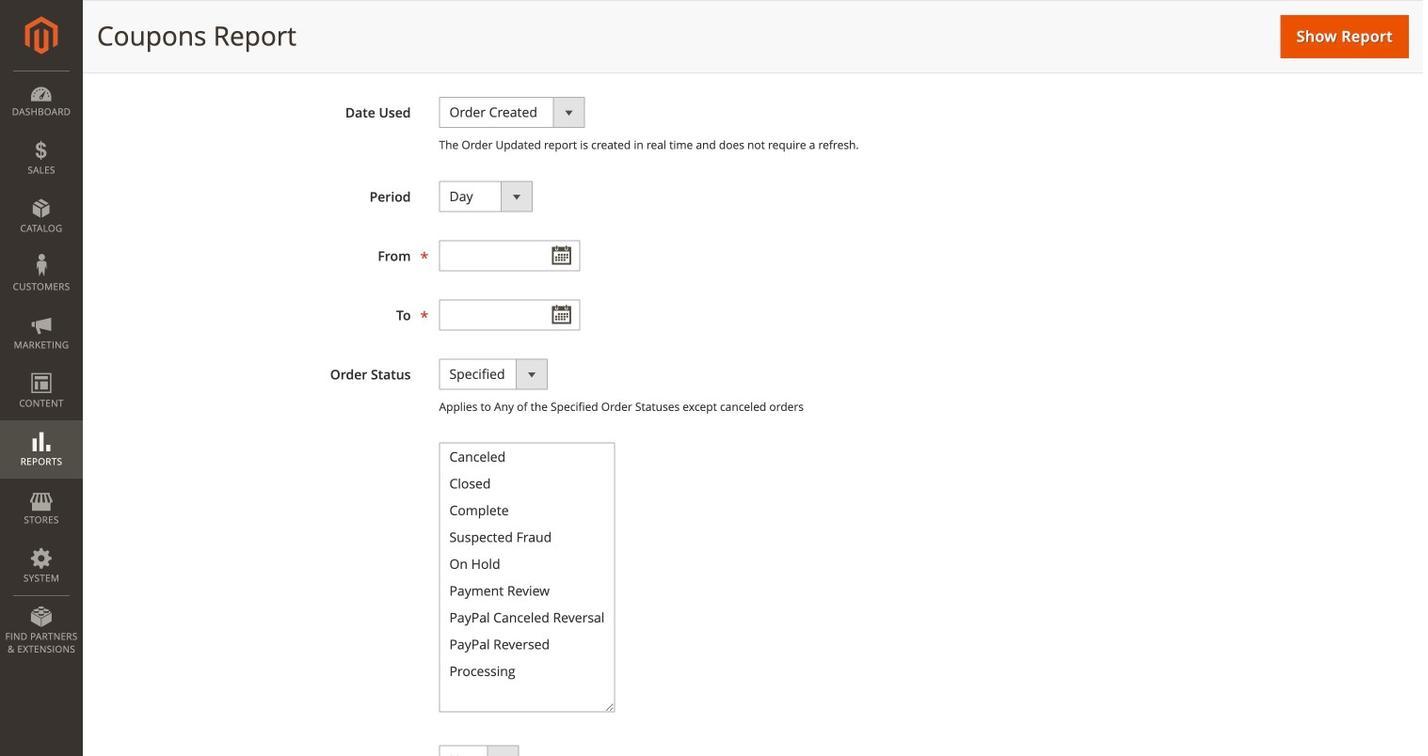 Task type: locate. For each thing, give the bounding box(es) containing it.
menu bar
[[0, 71, 83, 666]]

magento admin panel image
[[25, 16, 58, 55]]

None text field
[[439, 240, 580, 271], [439, 300, 580, 331], [439, 240, 580, 271], [439, 300, 580, 331]]



